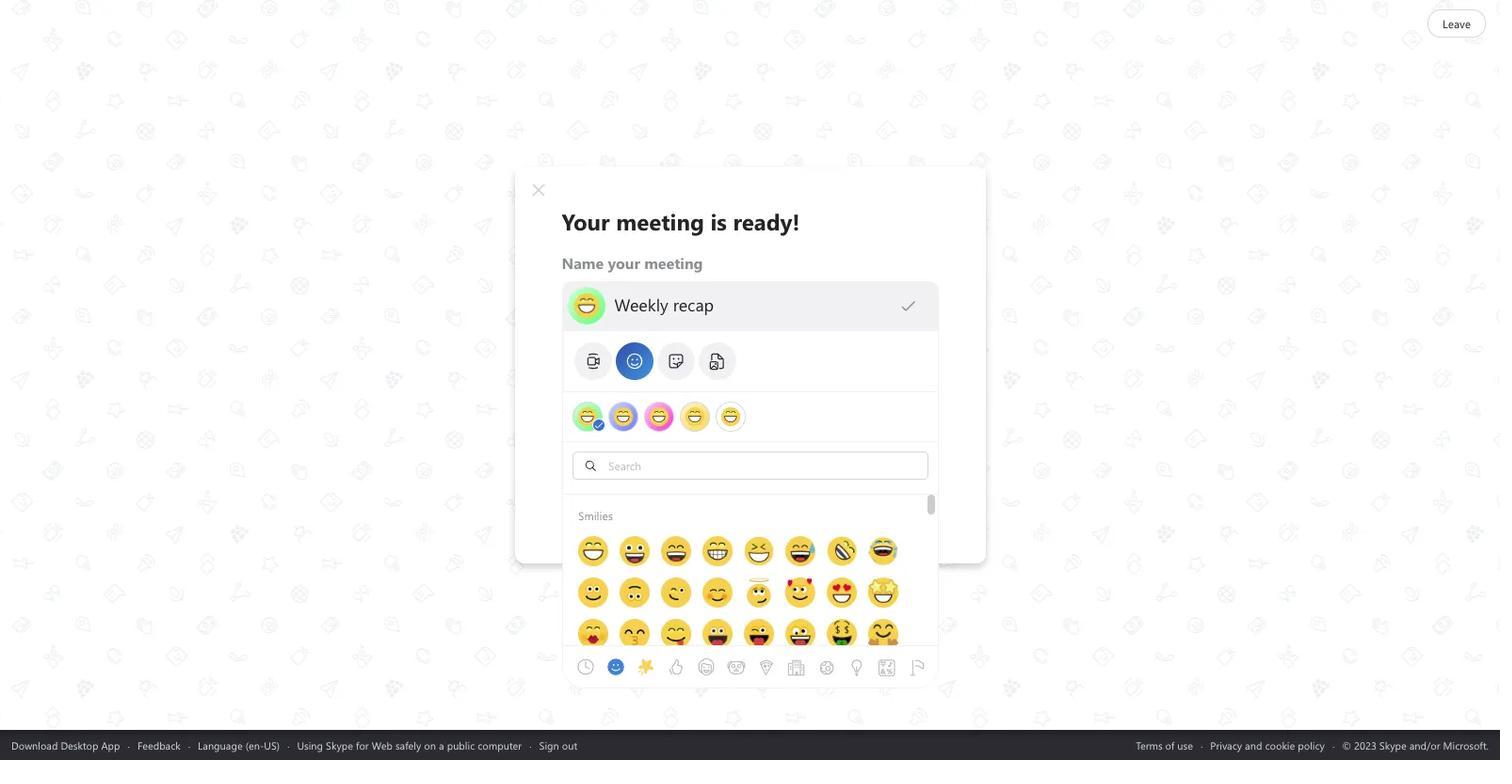 Task type: locate. For each thing, give the bounding box(es) containing it.
public
[[447, 739, 475, 753]]

privacy
[[1210, 739, 1242, 753]]

Search text field
[[603, 458, 922, 475]]

computer
[[478, 739, 522, 753]]

language (en-us)
[[198, 739, 280, 753]]

language
[[198, 739, 243, 753]]

privacy and cookie policy link
[[1210, 739, 1325, 753]]

of
[[1165, 739, 1175, 753]]

download desktop app
[[11, 739, 120, 753]]

skype
[[326, 739, 353, 753]]

on
[[424, 739, 436, 753]]

1 vertical spatial tab list
[[570, 621, 992, 715]]

Type a meeting name (optional) text field
[[614, 295, 899, 316]]

using
[[297, 739, 323, 753]]

desktop
[[61, 739, 98, 753]]

cookie
[[1265, 739, 1295, 753]]

feedback
[[137, 739, 181, 753]]

using skype for web safely on a public computer
[[297, 739, 522, 753]]

out
[[562, 739, 577, 753]]

privacy and cookie policy
[[1210, 739, 1325, 753]]

sign out
[[539, 739, 577, 753]]

tab list
[[572, 341, 923, 382], [570, 621, 992, 715]]



Task type: describe. For each thing, give the bounding box(es) containing it.
terms
[[1136, 739, 1163, 753]]

for
[[356, 739, 369, 753]]

a
[[439, 739, 444, 753]]

web
[[372, 739, 393, 753]]

(en-
[[245, 739, 264, 753]]

download
[[11, 739, 58, 753]]

use
[[1177, 739, 1193, 753]]

terms of use link
[[1136, 739, 1193, 753]]

using skype for web safely on a public computer link
[[297, 739, 522, 753]]

language (en-us) link
[[198, 739, 280, 753]]

0 vertical spatial tab list
[[572, 341, 923, 382]]

sign out link
[[539, 739, 577, 753]]

download desktop app link
[[11, 739, 120, 753]]

sign
[[539, 739, 559, 753]]

us)
[[264, 739, 280, 753]]

terms of use
[[1136, 739, 1193, 753]]

app
[[101, 739, 120, 753]]

safely
[[395, 739, 421, 753]]

policy
[[1298, 739, 1325, 753]]

feedback link
[[137, 739, 181, 753]]

and
[[1245, 739, 1262, 753]]



Task type: vqa. For each thing, say whether or not it's contained in the screenshot.
Using Skype for Web safely on a public computer
yes



